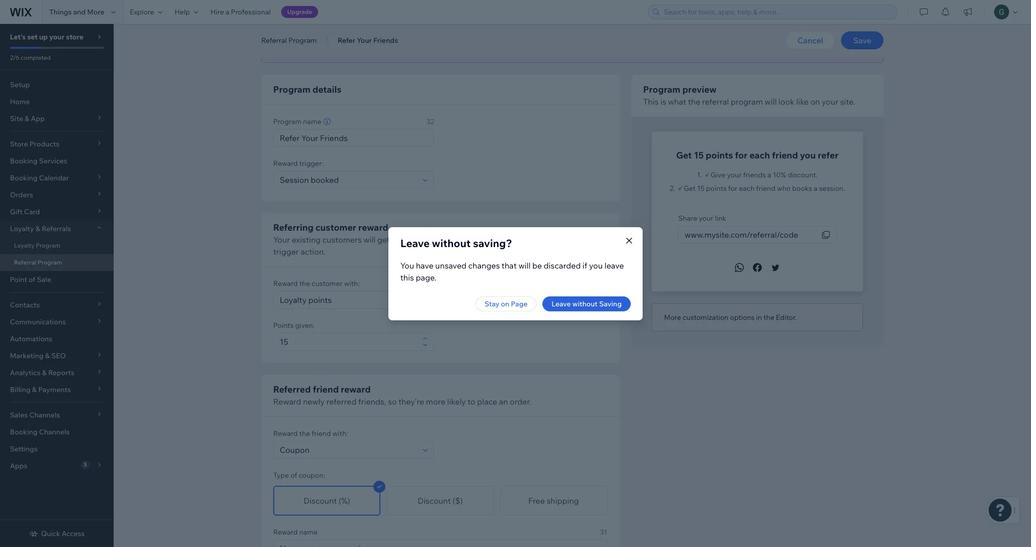 Task type: locate. For each thing, give the bounding box(es) containing it.
0 vertical spatial loyalty
[[10, 224, 34, 233]]

friend inside "referred friend reward reward newly referred friends, so they're more likely to place an order."
[[313, 384, 339, 395]]

customer up existing
[[315, 222, 356, 233]]

editor.
[[776, 313, 797, 322]]

their
[[474, 21, 489, 30], [392, 235, 409, 245], [458, 235, 475, 245]]

0 horizontal spatial you
[[274, 21, 286, 30]]

you right if
[[589, 261, 603, 270]]

look
[[779, 97, 794, 107]]

loyalty & referrals button
[[0, 220, 114, 237]]

referred right newly
[[326, 397, 356, 407]]

you for you need a business vip/elite plan to let your customers refer their friends to your site.
[[274, 21, 286, 30]]

referral down "professional"
[[261, 36, 287, 45]]

more right and
[[87, 7, 104, 16]]

1 vertical spatial site.
[[840, 97, 855, 107]]

program inside program preview this is what the referral program will look like on your site.
[[643, 84, 680, 95]]

discount
[[304, 496, 337, 506], [418, 496, 451, 506]]

0 vertical spatial you
[[274, 21, 286, 30]]

you left need
[[274, 21, 286, 30]]

the down newly
[[299, 429, 310, 438]]

referral for referral program 'link' on the left of the page
[[14, 259, 36, 266]]

referral up point of sale
[[14, 259, 36, 266]]

0 vertical spatial will
[[765, 97, 777, 107]]

1 vertical spatial for
[[728, 184, 737, 193]]

1 horizontal spatial discount
[[418, 496, 451, 506]]

0 vertical spatial reward
[[358, 222, 388, 233]]

reward for referring customer reward
[[273, 279, 298, 288]]

refer your friends button
[[333, 33, 403, 48]]

2 discount from the left
[[418, 496, 451, 506]]

you up the this
[[400, 261, 414, 270]]

1 horizontal spatial referral
[[261, 36, 287, 45]]

the down the preview
[[688, 97, 700, 107]]

reward the customer with:
[[273, 279, 360, 288]]

1 horizontal spatial without
[[572, 299, 598, 308]]

upgrade for upgrade now
[[283, 41, 312, 50]]

the right the complete
[[574, 235, 586, 245]]

your
[[357, 36, 372, 45], [273, 235, 290, 245]]

3 reward from the top
[[273, 397, 301, 407]]

name down discount (%)
[[299, 528, 317, 537]]

0 horizontal spatial customers
[[322, 235, 362, 245]]

site. inside program preview this is what the referral program will look like on your site.
[[840, 97, 855, 107]]

0 horizontal spatial without
[[432, 237, 471, 250]]

setup link
[[0, 76, 114, 93]]

friend left who
[[756, 184, 775, 193]]

discount left (%)
[[304, 496, 337, 506]]

name for reward name
[[299, 528, 317, 537]]

1 vertical spatial refer
[[818, 150, 839, 161]]

loyalty & referrals
[[10, 224, 71, 233]]

1 vertical spatial friends
[[743, 171, 766, 179]]

1 vertical spatial customers
[[322, 235, 362, 245]]

1 reward from the top
[[273, 159, 298, 168]]

reward left once
[[411, 235, 436, 245]]

2 vertical spatial reward
[[341, 384, 371, 395]]

will left be
[[518, 261, 531, 270]]

stay on page button
[[476, 296, 537, 311]]

friend up '10%'
[[772, 150, 798, 161]]

1 horizontal spatial referral program
[[261, 36, 317, 45]]

let's set up your store
[[10, 32, 83, 41]]

what
[[668, 97, 686, 107]]

each
[[750, 150, 770, 161], [739, 184, 755, 193]]

1 vertical spatial of
[[291, 471, 297, 480]]

saving?
[[473, 237, 512, 250]]

get 15 points for each friend you refer
[[676, 150, 839, 161]]

discount ($)
[[418, 496, 463, 506]]

1 vertical spatial on
[[501, 299, 509, 308]]

referral program for referral program button
[[261, 36, 317, 45]]

booking
[[10, 157, 37, 166], [10, 428, 37, 437]]

referral inside 'link'
[[14, 259, 36, 266]]

0 vertical spatial upgrade
[[287, 8, 312, 15]]

of for sale
[[29, 275, 35, 284]]

reward inside "referred friend reward reward newly referred friends, so they're more likely to place an order."
[[273, 397, 301, 407]]

without up unsaved
[[432, 237, 471, 250]]

booking left "services"
[[10, 157, 37, 166]]

give your friends a 10% discount. get 15 points for each friend who books a session.
[[684, 171, 845, 193]]

0 vertical spatial booking
[[10, 157, 37, 166]]

program up sale
[[38, 259, 62, 266]]

Program name field
[[277, 130, 431, 147]]

of right type
[[291, 471, 297, 480]]

the down action.
[[299, 279, 310, 288]]

loyalty down loyalty & referrals on the top
[[14, 242, 34, 249]]

with: for customer
[[344, 279, 360, 288]]

referral program down loyalty program
[[14, 259, 62, 266]]

reward inside "referred friend reward reward newly referred friends, so they're more likely to place an order."
[[341, 384, 371, 395]]

0 vertical spatial you
[[800, 150, 816, 161]]

given:
[[295, 321, 315, 330]]

0 horizontal spatial referral
[[14, 259, 36, 266]]

leave for leave without saving
[[551, 299, 571, 308]]

each inside give your friends a 10% discount. get 15 points for each friend who books a session.
[[739, 184, 755, 193]]

0 vertical spatial customers
[[421, 21, 455, 30]]

1 vertical spatial referred
[[326, 397, 356, 407]]

referral program inside referral program 'link'
[[14, 259, 62, 266]]

0 horizontal spatial more
[[87, 7, 104, 16]]

1 vertical spatial with:
[[333, 429, 348, 438]]

of inside sidebar "element"
[[29, 275, 35, 284]]

0 horizontal spatial leave
[[400, 237, 430, 250]]

referred inside "referred friend reward reward newly referred friends, so they're more likely to place an order."
[[326, 397, 356, 407]]

0 vertical spatial for
[[735, 150, 748, 161]]

help
[[175, 7, 190, 16]]

on inside program preview this is what the referral program will look like on your site.
[[811, 97, 820, 107]]

changes
[[468, 261, 500, 270]]

1 horizontal spatial you
[[400, 261, 414, 270]]

4 reward from the top
[[273, 429, 298, 438]]

2 vertical spatial friends
[[509, 235, 535, 245]]

this
[[400, 272, 414, 282]]

leave inside button
[[551, 299, 571, 308]]

1 horizontal spatial your
[[357, 36, 372, 45]]

1 vertical spatial you
[[589, 261, 603, 270]]

0 vertical spatial of
[[29, 275, 35, 284]]

0 vertical spatial points
[[706, 150, 733, 161]]

plan
[[371, 21, 385, 30]]

name down the program details
[[303, 117, 321, 126]]

customer inside referring customer reward your existing customers will get their reward once their referred friends complete the trigger action.
[[315, 222, 356, 233]]

program
[[731, 97, 763, 107]]

get
[[676, 150, 692, 161], [684, 184, 696, 193]]

with:
[[344, 279, 360, 288], [333, 429, 348, 438]]

the inside program preview this is what the referral program will look like on your site.
[[688, 97, 700, 107]]

loyalty left &
[[10, 224, 34, 233]]

0 vertical spatial site.
[[539, 21, 552, 30]]

with: up reward the friend with: field
[[333, 429, 348, 438]]

1 vertical spatial you
[[400, 261, 414, 270]]

program up is
[[643, 84, 680, 95]]

points
[[706, 150, 733, 161], [706, 184, 727, 193]]

0 horizontal spatial discount
[[304, 496, 337, 506]]

name
[[303, 117, 321, 126], [299, 528, 317, 537]]

let
[[395, 21, 403, 30]]

2 vertical spatial will
[[518, 261, 531, 270]]

their for a
[[474, 21, 489, 30]]

program down need
[[288, 36, 317, 45]]

on right like
[[811, 97, 820, 107]]

they're
[[398, 397, 424, 407]]

0 horizontal spatial will
[[363, 235, 376, 245]]

0 vertical spatial referral
[[261, 36, 287, 45]]

unsaved
[[435, 261, 467, 270]]

upgrade for upgrade
[[287, 8, 312, 15]]

without for saving?
[[432, 237, 471, 250]]

name for program name
[[303, 117, 321, 126]]

share
[[678, 214, 697, 223]]

your inside sidebar "element"
[[49, 32, 64, 41]]

2 horizontal spatial will
[[765, 97, 777, 107]]

2 reward from the top
[[273, 279, 298, 288]]

complete
[[537, 235, 572, 245]]

leave down discarded
[[551, 299, 571, 308]]

who
[[777, 184, 791, 193]]

referred inside referring customer reward your existing customers will get their reward once their referred friends complete the trigger action.
[[477, 235, 507, 245]]

0 vertical spatial customer
[[315, 222, 356, 233]]

5 reward from the top
[[273, 528, 298, 537]]

1 vertical spatial will
[[363, 235, 376, 245]]

points up give on the top
[[706, 150, 733, 161]]

customer up reward the customer with: field
[[312, 279, 343, 288]]

1 horizontal spatial will
[[518, 261, 531, 270]]

Reward name field
[[277, 540, 604, 547]]

1 horizontal spatial referred
[[477, 235, 507, 245]]

you have unsaved changes that will be discarded if you leave this page.
[[400, 261, 624, 282]]

for
[[735, 150, 748, 161], [728, 184, 737, 193]]

you inside you have unsaved changes that will be discarded if you leave this page.
[[589, 261, 603, 270]]

their for reward
[[458, 235, 475, 245]]

reward for referring customer reward
[[358, 222, 388, 233]]

discount for discount (%)
[[304, 496, 337, 506]]

likely
[[447, 397, 466, 407]]

0 vertical spatial referred
[[477, 235, 507, 245]]

referral program inside referral program button
[[261, 36, 317, 45]]

you inside you have unsaved changes that will be discarded if you leave this page.
[[400, 261, 414, 270]]

1 vertical spatial booking
[[10, 428, 37, 437]]

details
[[312, 84, 341, 95]]

reward
[[358, 222, 388, 233], [411, 235, 436, 245], [341, 384, 371, 395]]

access
[[62, 529, 85, 538]]

preview
[[682, 84, 717, 95]]

on
[[811, 97, 820, 107], [501, 299, 509, 308]]

1 horizontal spatial site.
[[840, 97, 855, 107]]

booking up 'settings'
[[10, 428, 37, 437]]

0 vertical spatial leave
[[400, 237, 430, 250]]

0 vertical spatial name
[[303, 117, 321, 126]]

program down the program details
[[273, 117, 301, 126]]

1 horizontal spatial to
[[468, 397, 475, 407]]

program inside button
[[288, 36, 317, 45]]

reward up friends,
[[341, 384, 371, 395]]

page
[[511, 299, 528, 308]]

leave up the have
[[400, 237, 430, 250]]

customers up action.
[[322, 235, 362, 245]]

you
[[274, 21, 286, 30], [400, 261, 414, 270]]

you
[[800, 150, 816, 161], [589, 261, 603, 270]]

loyalty program link
[[0, 237, 114, 254]]

professional
[[231, 7, 271, 16]]

with: up reward the customer with: field
[[344, 279, 360, 288]]

1 discount from the left
[[304, 496, 337, 506]]

leave without saving button
[[543, 296, 631, 311]]

upgrade button
[[281, 6, 318, 18]]

0 vertical spatial your
[[357, 36, 372, 45]]

discount left ($)
[[418, 496, 451, 506]]

0 horizontal spatial referred
[[326, 397, 356, 407]]

more
[[87, 7, 104, 16], [664, 313, 681, 322]]

you for you have unsaved changes that will be discarded if you leave this page.
[[400, 261, 414, 270]]

your down vip/elite
[[357, 36, 372, 45]]

0 horizontal spatial to
[[387, 21, 393, 30]]

discount (%)
[[304, 496, 350, 506]]

loyalty for loyalty program
[[14, 242, 34, 249]]

existing
[[292, 235, 321, 245]]

leave
[[604, 261, 624, 270]]

1 booking from the top
[[10, 157, 37, 166]]

1 vertical spatial without
[[572, 299, 598, 308]]

will left look
[[765, 97, 777, 107]]

0 vertical spatial 15
[[694, 150, 704, 161]]

friends
[[490, 21, 513, 30], [743, 171, 766, 179], [509, 235, 535, 245]]

0 vertical spatial referral program
[[261, 36, 317, 45]]

store
[[66, 32, 83, 41]]

1 vertical spatial referral program
[[14, 259, 62, 266]]

discount for discount ($)
[[418, 496, 451, 506]]

each down get 15 points for each friend you refer
[[739, 184, 755, 193]]

each up give your friends a 10% discount. get 15 points for each friend who books a session.
[[750, 150, 770, 161]]

on inside stay on page button
[[501, 299, 509, 308]]

2 horizontal spatial to
[[515, 21, 521, 30]]

your up trigger
[[273, 235, 290, 245]]

site.
[[539, 21, 552, 30], [840, 97, 855, 107]]

of
[[29, 275, 35, 284], [291, 471, 297, 480]]

program inside 'link'
[[38, 259, 62, 266]]

the right in on the bottom
[[764, 313, 774, 322]]

point
[[10, 275, 27, 284]]

leave without saving?
[[400, 237, 512, 250]]

without inside leave without saving button
[[572, 299, 598, 308]]

your inside program preview this is what the referral program will look like on your site.
[[822, 97, 838, 107]]

customers
[[421, 21, 455, 30], [322, 235, 362, 245]]

setup
[[10, 80, 30, 89]]

for down get 15 points for each friend you refer
[[728, 184, 737, 193]]

0 horizontal spatial of
[[29, 275, 35, 284]]

0 horizontal spatial referral program
[[14, 259, 62, 266]]

without left 'saving'
[[572, 299, 598, 308]]

1 vertical spatial 15
[[697, 184, 705, 193]]

upgrade up need
[[287, 8, 312, 15]]

upgrade now
[[283, 41, 328, 50]]

you up discount.
[[800, 150, 816, 161]]

1 vertical spatial referral
[[14, 259, 36, 266]]

booking channels
[[10, 428, 70, 437]]

reward for type of coupon:
[[273, 528, 298, 537]]

shipping
[[547, 496, 579, 506]]

0 vertical spatial get
[[676, 150, 692, 161]]

1 vertical spatial upgrade
[[283, 41, 312, 50]]

discarded
[[544, 261, 581, 270]]

loyalty inside popup button
[[10, 224, 34, 233]]

for up give your friends a 10% discount. get 15 points for each friend who books a session.
[[735, 150, 748, 161]]

session.
[[819, 184, 845, 193]]

1 horizontal spatial on
[[811, 97, 820, 107]]

1 vertical spatial reward
[[411, 235, 436, 245]]

reward up get
[[358, 222, 388, 233]]

1 vertical spatial points
[[706, 184, 727, 193]]

customers right let
[[421, 21, 455, 30]]

your inside give your friends a 10% discount. get 15 points for each friend who books a session.
[[727, 171, 742, 179]]

0 horizontal spatial your
[[273, 235, 290, 245]]

1 vertical spatial your
[[273, 235, 290, 245]]

1 vertical spatial get
[[684, 184, 696, 193]]

2 booking from the top
[[10, 428, 37, 437]]

upgrade down need
[[283, 41, 312, 50]]

referral program down need
[[261, 36, 317, 45]]

0 horizontal spatial on
[[501, 299, 509, 308]]

more left customization
[[664, 313, 681, 322]]

1 vertical spatial leave
[[551, 299, 571, 308]]

1 horizontal spatial more
[[664, 313, 681, 322]]

refer
[[338, 36, 355, 45]]

0 vertical spatial on
[[811, 97, 820, 107]]

1 vertical spatial name
[[299, 528, 317, 537]]

referral program for referral program 'link' on the left of the page
[[14, 259, 62, 266]]

referral inside button
[[261, 36, 287, 45]]

1 horizontal spatial customers
[[421, 21, 455, 30]]

points down give on the top
[[706, 184, 727, 193]]

0 horizontal spatial you
[[589, 261, 603, 270]]

of left sale
[[29, 275, 35, 284]]

on right stay
[[501, 299, 509, 308]]

1 vertical spatial loyalty
[[14, 242, 34, 249]]

referred up the changes
[[477, 235, 507, 245]]

1 horizontal spatial leave
[[551, 299, 571, 308]]

sale
[[37, 275, 51, 284]]

0 vertical spatial refer
[[457, 21, 472, 30]]

your inside button
[[357, 36, 372, 45]]

hire a professional link
[[204, 0, 277, 24]]

get inside give your friends a 10% discount. get 15 points for each friend who books a session.
[[684, 184, 696, 193]]

1 horizontal spatial of
[[291, 471, 297, 480]]

friends,
[[358, 397, 386, 407]]

friend up newly
[[313, 384, 339, 395]]

home
[[10, 97, 30, 106]]

points
[[273, 321, 294, 330]]

friend up reward the friend with: field
[[312, 429, 331, 438]]

0 vertical spatial with:
[[344, 279, 360, 288]]

will left get
[[363, 235, 376, 245]]

leave for leave without saving?
[[400, 237, 430, 250]]

31
[[600, 528, 607, 537]]

referred
[[477, 235, 507, 245], [326, 397, 356, 407]]

will inside referring customer reward your existing customers will get their reward once their referred friends complete the trigger action.
[[363, 235, 376, 245]]

1 horizontal spatial you
[[800, 150, 816, 161]]

1 vertical spatial each
[[739, 184, 755, 193]]

0 vertical spatial without
[[432, 237, 471, 250]]



Task type: vqa. For each thing, say whether or not it's contained in the screenshot.
8
no



Task type: describe. For each thing, give the bounding box(es) containing it.
referral program link
[[0, 254, 114, 271]]

the inside referring customer reward your existing customers will get their reward once their referred friends complete the trigger action.
[[574, 235, 586, 245]]

0 vertical spatial more
[[87, 7, 104, 16]]

referrals
[[42, 224, 71, 233]]

explore
[[130, 7, 154, 16]]

reward name
[[273, 528, 317, 537]]

help button
[[169, 0, 204, 24]]

vip/elite
[[341, 21, 370, 30]]

your inside referring customer reward your existing customers will get their reward once their referred friends complete the trigger action.
[[273, 235, 290, 245]]

points given:
[[273, 321, 315, 330]]

hire
[[210, 7, 224, 16]]

booking channels link
[[0, 424, 114, 441]]

referral
[[702, 97, 729, 107]]

get
[[377, 235, 390, 245]]

be
[[532, 261, 542, 270]]

of for coupon:
[[291, 471, 297, 480]]

cancel button
[[786, 31, 835, 49]]

discount.
[[788, 171, 818, 179]]

type
[[273, 471, 289, 480]]

order.
[[510, 397, 531, 407]]

things
[[49, 7, 72, 16]]

and
[[73, 7, 86, 16]]

quick
[[41, 529, 60, 538]]

Reward trigger: field
[[277, 172, 420, 188]]

referring
[[273, 222, 313, 233]]

points inside give your friends a 10% discount. get 15 points for each friend who books a session.
[[706, 184, 727, 193]]

type of coupon:
[[273, 471, 325, 480]]

0 horizontal spatial refer
[[457, 21, 472, 30]]

(%)
[[339, 496, 350, 506]]

completed
[[21, 54, 51, 61]]

Points given: text field
[[277, 334, 420, 350]]

save
[[853, 35, 872, 45]]

referred friend reward reward newly referred friends, so they're more likely to place an order.
[[273, 384, 531, 407]]

cancel
[[798, 35, 823, 45]]

reward the friend with:
[[273, 429, 348, 438]]

options
[[730, 313, 755, 322]]

referred
[[273, 384, 311, 395]]

Share your link field
[[682, 226, 818, 243]]

2/6 completed
[[10, 54, 51, 61]]

in
[[756, 313, 762, 322]]

($)
[[453, 496, 463, 506]]

referral for referral program button
[[261, 36, 287, 45]]

2/6
[[10, 54, 19, 61]]

is
[[660, 97, 666, 107]]

trigger:
[[299, 159, 323, 168]]

will inside you have unsaved changes that will be discarded if you leave this page.
[[518, 261, 531, 270]]

friends inside referring customer reward your existing customers will get their reward once their referred friends complete the trigger action.
[[509, 235, 535, 245]]

that
[[502, 261, 517, 270]]

save button
[[841, 31, 883, 49]]

to inside "referred friend reward reward newly referred friends, so they're more likely to place an order."
[[468, 397, 475, 407]]

program preview this is what the referral program will look like on your site.
[[643, 84, 855, 107]]

settings
[[10, 445, 38, 454]]

customers inside referring customer reward your existing customers will get their reward once their referred friends complete the trigger action.
[[322, 235, 362, 245]]

friends inside give your friends a 10% discount. get 15 points for each friend who books a session.
[[743, 171, 766, 179]]

let's
[[10, 32, 26, 41]]

booking services link
[[0, 153, 114, 170]]

home link
[[0, 93, 114, 110]]

program name
[[273, 117, 321, 126]]

you need a business vip/elite plan to let your customers refer their friends to your site.
[[274, 21, 552, 30]]

trigger
[[273, 247, 299, 257]]

a left '10%'
[[767, 171, 771, 179]]

books
[[792, 184, 812, 193]]

an
[[499, 397, 508, 407]]

need
[[287, 21, 304, 30]]

reward for referred friend reward
[[273, 429, 298, 438]]

program down loyalty & referrals on the top
[[36, 242, 60, 249]]

reward trigger:
[[273, 159, 323, 168]]

a right books
[[814, 184, 817, 193]]

Reward the friend with: field
[[277, 442, 420, 459]]

32
[[426, 117, 434, 126]]

give
[[711, 171, 725, 179]]

referral program button
[[256, 33, 322, 48]]

a right "hire"
[[226, 7, 229, 16]]

Search for tools, apps, help & more... field
[[661, 5, 894, 19]]

leave without saving
[[551, 299, 622, 308]]

quick access button
[[29, 529, 85, 538]]

0 vertical spatial each
[[750, 150, 770, 161]]

0 vertical spatial friends
[[490, 21, 513, 30]]

more
[[426, 397, 445, 407]]

will inside program preview this is what the referral program will look like on your site.
[[765, 97, 777, 107]]

business
[[311, 21, 340, 30]]

action.
[[301, 247, 326, 257]]

friend inside give your friends a 10% discount. get 15 points for each friend who books a session.
[[756, 184, 775, 193]]

hire a professional
[[210, 7, 271, 16]]

10%
[[773, 171, 786, 179]]

refer your friends
[[338, 36, 398, 45]]

Reward the customer with: field
[[277, 292, 420, 309]]

program details
[[273, 84, 341, 95]]

page.
[[416, 272, 436, 282]]

more customization options in the editor.
[[664, 313, 797, 322]]

friends
[[373, 36, 398, 45]]

booking services
[[10, 157, 67, 166]]

1 vertical spatial customer
[[312, 279, 343, 288]]

without for saving
[[572, 299, 598, 308]]

now
[[313, 41, 328, 50]]

with: for friend
[[333, 429, 348, 438]]

so
[[388, 397, 397, 407]]

quick access
[[41, 529, 85, 538]]

0 horizontal spatial site.
[[539, 21, 552, 30]]

settings link
[[0, 441, 114, 458]]

stay
[[485, 299, 499, 308]]

1 horizontal spatial refer
[[818, 150, 839, 161]]

if
[[582, 261, 587, 270]]

free
[[528, 496, 545, 506]]

program up program name
[[273, 84, 310, 95]]

booking for booking channels
[[10, 428, 37, 437]]

a right need
[[305, 21, 309, 30]]

up
[[39, 32, 48, 41]]

upgrade now button
[[274, 38, 337, 53]]

referring customer reward your existing customers will get their reward once their referred friends complete the trigger action.
[[273, 222, 586, 257]]

automations link
[[0, 331, 114, 348]]

reward for referred friend reward
[[341, 384, 371, 395]]

for inside give your friends a 10% discount. get 15 points for each friend who books a session.
[[728, 184, 737, 193]]

booking for booking services
[[10, 157, 37, 166]]

15 inside give your friends a 10% discount. get 15 points for each friend who books a session.
[[697, 184, 705, 193]]

sidebar element
[[0, 24, 114, 547]]

services
[[39, 157, 67, 166]]

loyalty for loyalty & referrals
[[10, 224, 34, 233]]

stay on page
[[485, 299, 528, 308]]

free shipping
[[528, 496, 579, 506]]

link
[[715, 214, 726, 223]]

loyalty program
[[14, 242, 60, 249]]

1 vertical spatial more
[[664, 313, 681, 322]]



